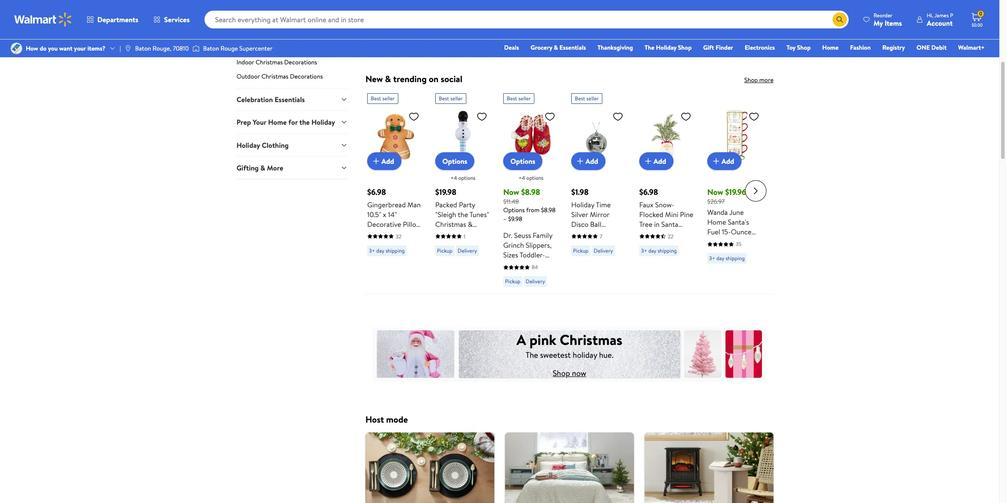 Task type: vqa. For each thing, say whether or not it's contained in the screenshot.
Fuel
yes



Task type: describe. For each thing, give the bounding box(es) containing it.
holiday inside dropdown button
[[237, 140, 260, 150]]

tree
[[639, 220, 652, 229]]

holiday time silver mirror disco ball christmas ornament, 3.94", 2.7 oz image
[[571, 108, 627, 163]]

add for add to cart image corresponding to $1.98
[[586, 156, 598, 166]]

packed party "sleigh the tunes" christmas & holiday bluetooth karaoke microphone with hd recording (snowman) image
[[435, 108, 491, 163]]

ornaments
[[265, 29, 295, 38]]

the for prep
[[299, 117, 310, 127]]

0 vertical spatial the
[[645, 43, 655, 52]]

now $8.98 $11.48 options from $8.98 – $9.98
[[503, 187, 556, 224]]

pine
[[680, 210, 693, 220]]

2 horizontal spatial pickup
[[573, 247, 588, 255]]

holiday
[[573, 350, 597, 361]]

& for grocery
[[554, 43, 558, 52]]

et!
[[624, 14, 635, 25]]

add to favorites list, packed party "sleigh the tunes" christmas & holiday bluetooth karaoke microphone with hd recording (snowman) image
[[477, 111, 487, 122]]

flocked
[[639, 210, 663, 220]]

christmas ornaments
[[237, 29, 295, 38]]

wanda june home santa's fuel 15-ounce stoneware mug 5-piece set with metal rack by miranda lambert image
[[707, 108, 763, 163]]

electronics link
[[741, 43, 779, 52]]

add to favorites list, dr. seuss family grinch slippers, sizes toddler-adult image
[[545, 111, 555, 122]]

color,
[[658, 259, 677, 269]]

home link
[[818, 43, 843, 52]]

add to favorites list, gingerbread man 10.5" x 14" decorative pillow, by holiday time image
[[409, 111, 419, 122]]

outdoor christmas decorations
[[237, 72, 323, 81]]

essentials inside 'link'
[[560, 43, 586, 52]]

indoor christmas decorations link
[[237, 58, 348, 70]]

dr. seuss family grinch slippers, sizes toddler-adult image
[[503, 108, 559, 163]]

baton for baton rouge, 70810
[[135, 44, 151, 53]]

home inside prep your home for the holiday dropdown button
[[268, 117, 287, 127]]

holiday inside $6.98 faux snow- flocked mini pine tree in santa ceramic pot christmas decoration, multi-color, 10.5 in, by holiday time
[[657, 269, 680, 278]]

time inside $6.98 faux snow- flocked mini pine tree in santa ceramic pot christmas decoration, multi-color, 10.5 in, by holiday time
[[639, 278, 654, 288]]

holiday clothing
[[237, 140, 289, 150]]

one debit link
[[913, 43, 951, 52]]

with inside $19.98 packed party "sleigh the tunes" christmas & holiday bluetooth karaoke microphone with hd recording (snowman)
[[474, 249, 487, 259]]

celebration essentials
[[237, 95, 305, 104]]

now for $8.98
[[503, 187, 519, 198]]

 image for baton rouge, 70810
[[124, 45, 132, 52]]

explore deals link
[[547, 32, 592, 43]]

explore deals
[[547, 32, 592, 43]]

on
[[429, 73, 439, 85]]

add to cart image
[[643, 156, 654, 167]]

add button for 'holiday time silver mirror disco ball christmas ornament, 3.94", 2.7 oz' image
[[571, 152, 605, 170]]

oz
[[582, 249, 589, 259]]

10.5"
[[367, 210, 381, 220]]

add for add to cart image associated with $6.98
[[381, 156, 394, 166]]

shop right "toy"
[[797, 43, 811, 52]]

christmas trees
[[237, 43, 279, 52]]

celebration
[[237, 95, 273, 104]]

christmas trees link
[[237, 43, 348, 56]]

thanksgiving
[[598, 43, 633, 52]]

0 horizontal spatial $8.98
[[521, 187, 540, 198]]

3 best seller from the left
[[507, 95, 531, 102]]

clothing
[[262, 140, 289, 150]]

registry link
[[878, 43, 909, 52]]

3+ day shipping for $6.98
[[369, 247, 405, 255]]

+4 for options from $8.98 – $9.98
[[519, 174, 525, 182]]

holiday inside $1.98 holiday time silver mirror disco ball christmas ornament, 3.94", 2.7 oz
[[571, 200, 594, 210]]

$19.98
[[435, 187, 456, 198]]

$6.98 for $6.98 faux snow- flocked mini pine tree in santa ceramic pot christmas decoration, multi-color, 10.5 in, by holiday time
[[639, 187, 658, 198]]

walmart image
[[14, 12, 72, 27]]

options for packed party "sleigh the tunes" christmas & holiday bluetooth karaoke microphone with hd recording (snowman)
[[442, 156, 467, 166]]

rouge
[[221, 44, 238, 53]]

next slide for product carousel list image
[[745, 181, 766, 202]]

+4 options for options from $8.98 – $9.98
[[519, 174, 544, 182]]

fuel
[[707, 227, 720, 237]]

explore
[[547, 32, 573, 43]]

2 list item from the left
[[500, 433, 639, 504]]

options for options from $8.98 – $9.98
[[510, 156, 535, 166]]

product group containing $1.98
[[571, 90, 627, 291]]

day for $6.98
[[376, 247, 384, 255]]

services button
[[146, 9, 197, 30]]

shop now link
[[553, 368, 586, 379]]

1 horizontal spatial delivery
[[526, 278, 545, 286]]

registry
[[882, 43, 905, 52]]

time inside $1.98 holiday time silver mirror disco ball christmas ornament, 3.94", 2.7 oz
[[596, 200, 611, 210]]

$9.98
[[508, 215, 522, 224]]

add to favorites list, holiday time silver mirror disco ball christmas ornament, 3.94", 2.7 oz image
[[613, 111, 623, 122]]

disco
[[571, 220, 589, 229]]

x
[[383, 210, 386, 220]]

15-
[[722, 227, 731, 237]]

want
[[59, 44, 72, 53]]

add button for gingerbread man 10.5" x 14" decorative pillow, by holiday time image
[[367, 152, 401, 170]]

christmas lights
[[237, 15, 281, 24]]

$26.97
[[707, 197, 725, 206]]

social
[[441, 73, 462, 85]]

ounce
[[731, 227, 752, 237]]

search icon image
[[836, 16, 843, 23]]

deals link
[[500, 43, 523, 52]]

services
[[164, 15, 190, 24]]

lights
[[265, 15, 281, 24]]

$19.96
[[725, 187, 746, 198]]

decorations for outdoor christmas decorations
[[290, 72, 323, 81]]

james
[[934, 11, 949, 19]]

outdoor christmas decorations link
[[237, 72, 348, 88]]

$0.00
[[972, 22, 983, 28]]

tunes"
[[470, 210, 489, 220]]

3 best from the left
[[507, 95, 517, 102]]

0 horizontal spatial pickup
[[437, 247, 452, 255]]

ceramic
[[639, 229, 665, 239]]

party
[[459, 200, 475, 210]]

celebration essentials button
[[237, 88, 348, 111]]

departments button
[[79, 9, 146, 30]]

2.7
[[571, 249, 580, 259]]

2 horizontal spatial delivery
[[594, 247, 613, 255]]

best seller for holiday time silver mirror disco ball christmas ornament, 3.94", 2.7 oz
[[575, 95, 599, 102]]

add for add to cart icon
[[654, 156, 666, 166]]

more
[[759, 76, 774, 84]]

best for holiday time silver mirror disco ball christmas ornament, 3.94", 2.7 oz
[[575, 95, 585, 102]]

holiday inside $6.98 gingerbread man 10.5" x 14" decorative pillow, by holiday time
[[376, 229, 399, 239]]

finder
[[716, 43, 733, 52]]

seller for gingerbread man 10.5" x 14" decorative pillow, by holiday time
[[382, 95, 395, 102]]

add to cart image for $6.98
[[371, 156, 381, 167]]

 image for baton rouge supercenter
[[192, 44, 200, 53]]

the for $19.98
[[458, 210, 468, 220]]

indoor
[[237, 58, 254, 67]]

recording
[[448, 259, 479, 269]]

0 horizontal spatial delivery
[[458, 247, 477, 255]]

3+ for now
[[709, 255, 715, 263]]

packed
[[435, 200, 457, 210]]

1 horizontal spatial pickup
[[505, 278, 520, 286]]

family
[[533, 231, 552, 241]]

walmart+
[[958, 43, 985, 52]]

1 product group from the left
[[367, 90, 423, 291]]

pot
[[667, 229, 678, 239]]

electronics
[[745, 43, 775, 52]]

at
[[598, 14, 605, 25]]

slippers,
[[526, 241, 552, 251]]

decoration,
[[639, 249, 676, 259]]

shipping for $6.98
[[386, 247, 405, 255]]

microphone
[[435, 249, 472, 259]]

22 inside product "group"
[[668, 233, 674, 241]]

5 product group from the left
[[639, 90, 695, 291]]

options link for options from $8.98 – $9.98
[[503, 152, 543, 170]]

deals for deals
[[504, 43, 519, 52]]

by inside $6.98 gingerbread man 10.5" x 14" decorative pillow, by holiday time
[[367, 229, 374, 239]]

baton rouge, 70810
[[135, 44, 189, 53]]

adult
[[503, 260, 520, 270]]

sweetest
[[540, 350, 571, 361]]

1 vertical spatial $8.98
[[541, 206, 556, 215]]

& for gifting
[[260, 163, 265, 173]]

dr.
[[503, 231, 512, 241]]

shop left gift
[[678, 43, 692, 52]]

items?
[[87, 44, 105, 53]]

rouge,
[[153, 44, 171, 53]]

$11.48
[[503, 197, 519, 206]]

how
[[26, 44, 38, 53]]

now
[[572, 368, 586, 379]]

with inside now $19.96 $26.97 wanda june home santa's fuel 15-ounce stoneware mug 5-piece set with metal rack by miranda lambert
[[744, 247, 757, 257]]

mirror
[[590, 210, 610, 220]]

essentials inside dropdown button
[[275, 95, 305, 104]]

faux
[[639, 200, 654, 210]]

sizes
[[503, 251, 518, 260]]

toy
[[787, 43, 796, 52]]



Task type: locate. For each thing, give the bounding box(es) containing it.
0 horizontal spatial home
[[268, 117, 287, 127]]

holiday up gifting
[[237, 140, 260, 150]]

35
[[736, 241, 742, 248]]

70810
[[173, 44, 189, 53]]

day down decorative
[[376, 247, 384, 255]]

1 horizontal spatial +4 options
[[519, 174, 544, 182]]

2 product group from the left
[[435, 90, 491, 291]]

0 horizontal spatial the
[[526, 350, 538, 361]]

1 add button from the left
[[367, 152, 401, 170]]

0 horizontal spatial options
[[458, 174, 475, 182]]

christmas
[[237, 15, 264, 24], [237, 29, 264, 38], [237, 43, 264, 52], [256, 58, 283, 67], [261, 72, 288, 81], [435, 220, 466, 229], [571, 229, 602, 239], [639, 239, 670, 249], [560, 330, 622, 350]]

1 vertical spatial time
[[401, 229, 416, 239]]

add to favorites list, wanda june home santa's fuel 15-ounce stoneware mug 5-piece set with metal rack by miranda lambert image
[[749, 111, 759, 122]]

2 horizontal spatial by
[[743, 257, 750, 267]]

gingerbread man 10.5" x 14" decorative pillow, by holiday time image
[[367, 108, 423, 163]]

deals left go
[[504, 14, 523, 25]]

1 horizontal spatial +4
[[519, 174, 525, 182]]

the right the thanksgiving
[[645, 43, 655, 52]]

holiday left gift
[[656, 43, 677, 52]]

1 +4 options from the left
[[451, 174, 475, 182]]

2 add button from the left
[[571, 152, 605, 170]]

best seller for $19.98
[[439, 95, 463, 102]]

add to cart image for $1.98
[[575, 156, 586, 167]]

decorations
[[284, 58, 317, 67], [290, 72, 323, 81]]

& inside 'link'
[[554, 43, 558, 52]]

seller up dr. seuss family grinch slippers, sizes toddler-adult image
[[518, 95, 531, 102]]

product group containing now $19.96
[[707, 90, 763, 291]]

22 down santa
[[668, 233, 674, 241]]

home inside home link
[[822, 43, 839, 52]]

+4 options for packed party "sleigh the tunes" christmas & holiday bluetooth karaoke microphone with hd recording (snowman)
[[451, 174, 475, 182]]

1 horizontal spatial with
[[744, 247, 757, 257]]

christmas inside $19.98 packed party "sleigh the tunes" christmas & holiday bluetooth karaoke microphone with hd recording (snowman)
[[435, 220, 466, 229]]

1 list item from the left
[[360, 433, 500, 504]]

now inside now $8.98 $11.48 options from $8.98 – $9.98
[[503, 187, 519, 198]]

4 best seller from the left
[[575, 95, 599, 102]]

gifting & more
[[237, 163, 283, 173]]

baton
[[135, 44, 151, 53], [203, 44, 219, 53]]

options up $11.48
[[510, 156, 535, 166]]

1 horizontal spatial day
[[648, 247, 656, 255]]

time inside $6.98 gingerbread man 10.5" x 14" decorative pillow, by holiday time
[[401, 229, 416, 239]]

pickup down adult
[[505, 278, 520, 286]]

$8.98
[[521, 187, 540, 198], [541, 206, 556, 215]]

0
[[979, 10, 982, 17]]

items
[[885, 18, 902, 28]]

 image
[[11, 43, 22, 54]]

1 horizontal spatial add to cart image
[[575, 156, 586, 167]]

1 horizontal spatial  image
[[192, 44, 200, 53]]

hue.
[[599, 350, 613, 361]]

best down social
[[439, 95, 449, 102]]

now for $19.96
[[707, 187, 723, 198]]

reorder
[[874, 11, 892, 19]]

best seller down new
[[371, 95, 395, 102]]

7
[[600, 233, 602, 241]]

shipping down '35'
[[726, 255, 745, 263]]

+4 up $19.98
[[451, 174, 457, 182]]

1 horizontal spatial home
[[707, 218, 726, 227]]

& down explore
[[554, 43, 558, 52]]

1 horizontal spatial by
[[648, 269, 655, 278]]

the inside a pink christmas the sweetest holiday hue.
[[526, 350, 538, 361]]

gift finder
[[703, 43, 733, 52]]

time
[[596, 200, 611, 210], [401, 229, 416, 239], [639, 278, 654, 288]]

1 horizontal spatial essentials
[[560, 43, 586, 52]]

$6.98 inside $6.98 faux snow- flocked mini pine tree in santa ceramic pot christmas decoration, multi-color, 10.5 in, by holiday time
[[639, 187, 658, 198]]

1 options link from the left
[[435, 152, 474, 170]]

& inside $19.98 packed party "sleigh the tunes" christmas & holiday bluetooth karaoke microphone with hd recording (snowman)
[[468, 220, 473, 229]]

0 horizontal spatial shipping
[[386, 247, 405, 255]]

grocery & essentials
[[531, 43, 586, 52]]

decorations down christmas trees link
[[284, 58, 317, 67]]

by inside $6.98 faux snow- flocked mini pine tree in santa ceramic pot christmas decoration, multi-color, 10.5 in, by holiday time
[[648, 269, 655, 278]]

in,
[[639, 269, 647, 278]]

1 vertical spatial the
[[526, 350, 538, 361]]

add up gingerbread at the left top of page
[[381, 156, 394, 166]]

options left from
[[503, 206, 525, 215]]

0 vertical spatial by
[[367, 229, 374, 239]]

84
[[532, 264, 538, 271]]

0 vertical spatial decorations
[[284, 58, 317, 67]]

1 horizontal spatial options link
[[503, 152, 543, 170]]

seller down social
[[450, 95, 463, 102]]

one debit
[[917, 43, 947, 52]]

0 horizontal spatial +4
[[451, 174, 457, 182]]

5-
[[707, 247, 714, 257]]

ornament,
[[571, 239, 605, 249]]

3+ day shipping up 'miranda'
[[709, 255, 745, 263]]

with down bluetooth
[[474, 249, 487, 259]]

3.94",
[[607, 239, 623, 249]]

the inside dropdown button
[[299, 117, 310, 127]]

deals for deals go live wed., nov. 22 at 3pm et!
[[504, 14, 523, 25]]

1 $6.98 from the left
[[367, 187, 386, 198]]

 image right |
[[124, 45, 132, 52]]

shop more
[[744, 76, 774, 84]]

thanksgiving link
[[594, 43, 637, 52]]

1 horizontal spatial 3+
[[641, 247, 647, 255]]

22 left at
[[588, 14, 596, 25]]

& right new
[[385, 73, 391, 85]]

best seller down social
[[439, 95, 463, 102]]

seller for holiday time silver mirror disco ball christmas ornament, 3.94", 2.7 oz
[[586, 95, 599, 102]]

3+ day shipping down 32
[[369, 247, 405, 255]]

shop now
[[553, 368, 586, 379]]

2 horizontal spatial home
[[822, 43, 839, 52]]

santa's
[[728, 218, 749, 227]]

delivery down 7
[[594, 247, 613, 255]]

wed.,
[[549, 14, 568, 25]]

shipping up color,
[[658, 247, 677, 255]]

1 +4 from the left
[[451, 174, 457, 182]]

product group containing $19.98
[[435, 90, 491, 291]]

options for packed party "sleigh the tunes" christmas & holiday bluetooth karaoke microphone with hd recording (snowman)
[[458, 174, 475, 182]]

Search search field
[[204, 11, 849, 28]]

0 horizontal spatial by
[[367, 229, 374, 239]]

3+ day shipping for now
[[709, 255, 745, 263]]

1 vertical spatial decorations
[[290, 72, 323, 81]]

christmas inside $6.98 faux snow- flocked mini pine tree in santa ceramic pot christmas decoration, multi-color, 10.5 in, by holiday time
[[639, 239, 670, 249]]

0 vertical spatial the
[[299, 117, 310, 127]]

1 horizontal spatial now
[[707, 187, 723, 198]]

2 horizontal spatial day
[[716, 255, 724, 263]]

holiday down "$1.98"
[[571, 200, 594, 210]]

4 seller from the left
[[586, 95, 599, 102]]

0 horizontal spatial options link
[[435, 152, 474, 170]]

the holiday shop
[[645, 43, 692, 52]]

shipping
[[386, 247, 405, 255], [658, 247, 677, 255], [726, 255, 745, 263]]

1 horizontal spatial $6.98
[[639, 187, 658, 198]]

add for first add to cart image from right
[[722, 156, 734, 166]]

1 best from the left
[[371, 95, 381, 102]]

2 vertical spatial time
[[639, 278, 654, 288]]

& for new
[[385, 73, 391, 85]]

3 seller from the left
[[518, 95, 531, 102]]

prep
[[237, 117, 251, 127]]

0 vertical spatial home
[[822, 43, 839, 52]]

seller up 'holiday time silver mirror disco ball christmas ornament, 3.94", 2.7 oz' image
[[586, 95, 599, 102]]

baton left rouge,
[[135, 44, 151, 53]]

options up party
[[458, 174, 475, 182]]

3+ up 'miranda'
[[709, 255, 715, 263]]

pickup up hd
[[437, 247, 452, 255]]

christmas inside $1.98 holiday time silver mirror disco ball christmas ornament, 3.94", 2.7 oz
[[571, 229, 602, 239]]

2 vertical spatial home
[[707, 218, 726, 227]]

add button up snow-
[[639, 152, 673, 170]]

3+ for $6.98
[[369, 247, 375, 255]]

snow-
[[655, 200, 674, 210]]

 image
[[192, 44, 200, 53], [124, 45, 132, 52]]

seller down new
[[382, 95, 395, 102]]

delivery down 84
[[526, 278, 545, 286]]

options for options from $8.98 – $9.98
[[526, 174, 544, 182]]

gift
[[703, 43, 714, 52]]

toy shop link
[[783, 43, 815, 52]]

deals left grocery
[[504, 43, 519, 52]]

0 horizontal spatial day
[[376, 247, 384, 255]]

now up $9.98
[[503, 187, 519, 198]]

$6.98 faux snow- flocked mini pine tree in santa ceramic pot christmas decoration, multi-color, 10.5 in, by holiday time
[[639, 187, 693, 288]]

0 horizontal spatial add to cart image
[[371, 156, 381, 167]]

product group
[[367, 90, 423, 291], [435, 90, 491, 291], [503, 90, 559, 291], [571, 90, 627, 291], [639, 90, 695, 291], [707, 90, 763, 291]]

4 best from the left
[[575, 95, 585, 102]]

holiday clothing button
[[237, 134, 348, 156]]

1 vertical spatial deals
[[504, 43, 519, 52]]

best seller up dr. seuss family grinch slippers, sizes toddler-adult image
[[507, 95, 531, 102]]

3+ day shipping up color,
[[641, 247, 677, 255]]

options link up $19.98
[[435, 152, 474, 170]]

home left for
[[268, 117, 287, 127]]

$8.98 right from
[[541, 206, 556, 215]]

the left tunes"
[[458, 210, 468, 220]]

0 horizontal spatial $6.98
[[367, 187, 386, 198]]

best seller up 'holiday time silver mirror disco ball christmas ornament, 3.94", 2.7 oz' image
[[575, 95, 599, 102]]

the right for
[[299, 117, 310, 127]]

christmas inside a pink christmas the sweetest holiday hue.
[[560, 330, 622, 350]]

2 horizontal spatial 3+
[[709, 255, 715, 263]]

shipping for now
[[726, 255, 745, 263]]

home down $26.97
[[707, 218, 726, 227]]

add button up gingerbread at the left top of page
[[367, 152, 401, 170]]

4 product group from the left
[[571, 90, 627, 291]]

by down 10.5"
[[367, 229, 374, 239]]

home down search icon
[[822, 43, 839, 52]]

holiday down x
[[376, 229, 399, 239]]

2 options from the left
[[526, 174, 544, 182]]

shop left now
[[553, 368, 570, 379]]

baton left rouge
[[203, 44, 219, 53]]

$6.98 up faux
[[639, 187, 658, 198]]

0 vertical spatial deals
[[504, 14, 523, 25]]

options link
[[435, 152, 474, 170], [503, 152, 543, 170]]

–
[[503, 215, 507, 224]]

fashion
[[850, 43, 871, 52]]

0 horizontal spatial time
[[401, 229, 416, 239]]

0 horizontal spatial now
[[503, 187, 519, 198]]

how do you want your items?
[[26, 44, 105, 53]]

holiday right for
[[311, 117, 335, 127]]

14"
[[388, 210, 397, 220]]

2 vertical spatial by
[[648, 269, 655, 278]]

day for now
[[716, 255, 724, 263]]

3 add to cart image from the left
[[711, 156, 722, 167]]

2 now from the left
[[707, 187, 723, 198]]

3 product group from the left
[[503, 90, 559, 291]]

add button for wanda june home santa's fuel 15-ounce stoneware mug 5-piece set with metal rack by miranda lambert "image"
[[707, 152, 741, 170]]

2 horizontal spatial shipping
[[726, 255, 745, 263]]

decorations down the indoor christmas decorations link
[[290, 72, 323, 81]]

$6.98 up gingerbread at the left top of page
[[367, 187, 386, 198]]

gifting & more button
[[237, 156, 348, 179]]

bluetooth
[[460, 229, 491, 239]]

home
[[822, 43, 839, 52], [268, 117, 287, 127], [707, 218, 726, 227]]

0 horizontal spatial 3+
[[369, 247, 375, 255]]

outdoor
[[237, 72, 260, 81]]

3 add from the left
[[654, 156, 666, 166]]

seller for $19.98
[[450, 95, 463, 102]]

by right in,
[[648, 269, 655, 278]]

1 horizontal spatial $8.98
[[541, 206, 556, 215]]

add to favorites list, faux snow-flocked mini pine tree in santa ceramic pot christmas decoration, multi-color, 10.5 in, by holiday time image
[[681, 111, 691, 122]]

day right 5-
[[716, 255, 724, 263]]

set
[[732, 247, 742, 257]]

3+ down decorative
[[369, 247, 375, 255]]

$6.98 inside $6.98 gingerbread man 10.5" x 14" decorative pillow, by holiday time
[[367, 187, 386, 198]]

"sleigh
[[435, 210, 456, 220]]

1 vertical spatial by
[[743, 257, 750, 267]]

1 options from the left
[[458, 174, 475, 182]]

$8.98 up from
[[521, 187, 540, 198]]

essentials down "explore deals"
[[560, 43, 586, 52]]

& left the more
[[260, 163, 265, 173]]

2 +4 from the left
[[519, 174, 525, 182]]

0 horizontal spatial 3+ day shipping
[[369, 247, 405, 255]]

prep your home for the holiday button
[[237, 111, 348, 134]]

departments
[[97, 15, 138, 24]]

best down new
[[371, 95, 381, 102]]

4 add button from the left
[[707, 152, 741, 170]]

do
[[40, 44, 47, 53]]

2 horizontal spatial add to cart image
[[711, 156, 722, 167]]

christmas ornaments link
[[237, 29, 348, 42]]

0 horizontal spatial with
[[474, 249, 487, 259]]

3+ up multi-
[[641, 247, 647, 255]]

preview black friday deals image
[[373, 0, 766, 52]]

add to cart image
[[371, 156, 381, 167], [575, 156, 586, 167], [711, 156, 722, 167]]

wanda
[[707, 208, 728, 218]]

1 now from the left
[[503, 187, 519, 198]]

1 horizontal spatial baton
[[203, 44, 219, 53]]

1 horizontal spatial the
[[645, 43, 655, 52]]

1 horizontal spatial the
[[458, 210, 468, 220]]

shop more link
[[744, 76, 774, 84]]

1 horizontal spatial 22
[[668, 233, 674, 241]]

options
[[458, 174, 475, 182], [526, 174, 544, 182]]

0 vertical spatial time
[[596, 200, 611, 210]]

4 add from the left
[[722, 156, 734, 166]]

Walmart Site-Wide search field
[[204, 11, 849, 28]]

a
[[517, 330, 526, 350]]

the inside $19.98 packed party "sleigh the tunes" christmas & holiday bluetooth karaoke microphone with hd recording (snowman)
[[458, 210, 468, 220]]

shop left "more"
[[744, 76, 758, 84]]

add button up "$1.98"
[[571, 152, 605, 170]]

the left sweetest
[[526, 350, 538, 361]]

rack
[[727, 257, 742, 267]]

2 seller from the left
[[450, 95, 463, 102]]

holiday inside $19.98 packed party "sleigh the tunes" christmas & holiday bluetooth karaoke microphone with hd recording (snowman)
[[435, 229, 458, 239]]

trending
[[393, 73, 427, 85]]

list
[[360, 433, 779, 504]]

0 horizontal spatial baton
[[135, 44, 151, 53]]

decorations for indoor christmas decorations
[[284, 58, 317, 67]]

& down party
[[468, 220, 473, 229]]

2 horizontal spatial time
[[639, 278, 654, 288]]

options link for packed party "sleigh the tunes" christmas & holiday bluetooth karaoke microphone with hd recording (snowman)
[[435, 152, 474, 170]]

grocery & essentials link
[[527, 43, 590, 52]]

day up multi-
[[648, 247, 656, 255]]

now
[[503, 187, 519, 198], [707, 187, 723, 198]]

faux snow-flocked mini pine tree in santa ceramic pot christmas decoration, multi-color, 10.5 in, by holiday time image
[[639, 108, 695, 163]]

piece
[[714, 247, 730, 257]]

6 product group from the left
[[707, 90, 763, 291]]

1 seller from the left
[[382, 95, 395, 102]]

now left '$19.96'
[[707, 187, 723, 198]]

2 baton from the left
[[203, 44, 219, 53]]

best for gingerbread man 10.5" x 14" decorative pillow, by holiday time
[[371, 95, 381, 102]]

best up dr. seuss family grinch slippers, sizes toddler-adult image
[[507, 95, 517, 102]]

go
[[525, 14, 534, 25]]

debit
[[931, 43, 947, 52]]

by inside now $19.96 $26.97 wanda june home santa's fuel 15-ounce stoneware mug 5-piece set with metal rack by miranda lambert
[[743, 257, 750, 267]]

1 baton from the left
[[135, 44, 151, 53]]

by right rack on the bottom
[[743, 257, 750, 267]]

0 horizontal spatial the
[[299, 117, 310, 127]]

0 vertical spatial $8.98
[[521, 187, 540, 198]]

product group containing now $8.98
[[503, 90, 559, 291]]

stoneware
[[707, 237, 740, 247]]

options link up $11.48
[[503, 152, 543, 170]]

add up snow-
[[654, 156, 666, 166]]

add button up '$19.96'
[[707, 152, 741, 170]]

dr. seuss family grinch slippers, sizes toddler- adult
[[503, 231, 552, 270]]

1 vertical spatial home
[[268, 117, 287, 127]]

account
[[927, 18, 953, 28]]

& inside dropdown button
[[260, 163, 265, 173]]

add up '$19.96'
[[722, 156, 734, 166]]

best for $19.98
[[439, 95, 449, 102]]

2 $6.98 from the left
[[639, 187, 658, 198]]

indoor christmas decorations
[[237, 58, 317, 67]]

silver
[[571, 210, 588, 220]]

supercenter
[[239, 44, 273, 53]]

trees
[[265, 43, 279, 52]]

options inside now $8.98 $11.48 options from $8.98 – $9.98
[[503, 206, 525, 215]]

holiday
[[656, 43, 677, 52], [311, 117, 335, 127], [237, 140, 260, 150], [571, 200, 594, 210], [376, 229, 399, 239], [435, 229, 458, 239], [657, 269, 680, 278]]

1 horizontal spatial options
[[526, 174, 544, 182]]

+4 options up $19.98
[[451, 174, 475, 182]]

options up $19.98
[[442, 156, 467, 166]]

2 best from the left
[[439, 95, 449, 102]]

my
[[874, 18, 883, 28]]

2 options link from the left
[[503, 152, 543, 170]]

options up now $8.98 $11.48 options from $8.98 – $9.98
[[526, 174, 544, 182]]

$1.98 holiday time silver mirror disco ball christmas ornament, 3.94", 2.7 oz
[[571, 187, 623, 259]]

2 best seller from the left
[[439, 95, 463, 102]]

shipping down 32
[[386, 247, 405, 255]]

+4 options up now $8.98 $11.48 options from $8.98 – $9.98
[[519, 174, 544, 182]]

1 vertical spatial 22
[[668, 233, 674, 241]]

delivery up recording
[[458, 247, 477, 255]]

0 horizontal spatial 22
[[588, 14, 596, 25]]

1 add to cart image from the left
[[371, 156, 381, 167]]

1 vertical spatial the
[[458, 210, 468, 220]]

0 horizontal spatial  image
[[124, 45, 132, 52]]

a pink christmas. the sweetest holiday hue. shop now image
[[373, 316, 766, 393]]

0 vertical spatial essentials
[[560, 43, 586, 52]]

0 horizontal spatial essentials
[[275, 95, 305, 104]]

now inside now $19.96 $26.97 wanda june home santa's fuel 15-ounce stoneware mug 5-piece set with metal rack by miranda lambert
[[707, 187, 723, 198]]

decorative
[[367, 220, 401, 229]]

add up "$1.98"
[[586, 156, 598, 166]]

$1.98
[[571, 187, 589, 198]]

 image right 70810
[[192, 44, 200, 53]]

hi, james p account
[[927, 11, 953, 28]]

decorations inside outdoor christmas decorations link
[[290, 72, 323, 81]]

2 horizontal spatial 3+ day shipping
[[709, 255, 745, 263]]

baton for baton rouge supercenter
[[203, 44, 219, 53]]

$19.98 packed party "sleigh the tunes" christmas & holiday bluetooth karaoke microphone with hd recording (snowman)
[[435, 187, 491, 278]]

holiday down the decoration,
[[657, 269, 680, 278]]

1 horizontal spatial time
[[596, 200, 611, 210]]

3 list item from the left
[[639, 433, 779, 504]]

1 vertical spatial essentials
[[275, 95, 305, 104]]

p
[[950, 11, 953, 19]]

pickup down disco
[[573, 247, 588, 255]]

best seller for gingerbread man 10.5" x 14" decorative pillow, by holiday time
[[371, 95, 395, 102]]

best up 'holiday time silver mirror disco ball christmas ornament, 3.94", 2.7 oz' image
[[575, 95, 585, 102]]

decorations inside the indoor christmas decorations link
[[284, 58, 317, 67]]

3 add button from the left
[[639, 152, 673, 170]]

2 add to cart image from the left
[[575, 156, 586, 167]]

home inside now $19.96 $26.97 wanda june home santa's fuel 15-ounce stoneware mug 5-piece set with metal rack by miranda lambert
[[707, 218, 726, 227]]

0 horizontal spatial +4 options
[[451, 174, 475, 182]]

1 horizontal spatial shipping
[[658, 247, 677, 255]]

1 add from the left
[[381, 156, 394, 166]]

1 horizontal spatial 3+ day shipping
[[641, 247, 677, 255]]

2 +4 options from the left
[[519, 174, 544, 182]]

1 best seller from the left
[[371, 95, 395, 102]]

holiday inside dropdown button
[[311, 117, 335, 127]]

with right set
[[744, 247, 757, 257]]

essentials down outdoor christmas decorations link
[[275, 95, 305, 104]]

list item
[[360, 433, 500, 504], [500, 433, 639, 504], [639, 433, 779, 504]]

holiday left 1
[[435, 229, 458, 239]]

add button for faux snow-flocked mini pine tree in santa ceramic pot christmas decoration, multi-color, 10.5 in, by holiday time image
[[639, 152, 673, 170]]

0 vertical spatial 22
[[588, 14, 596, 25]]

delivery
[[458, 247, 477, 255], [594, 247, 613, 255], [526, 278, 545, 286]]

+4 up $11.48
[[519, 174, 525, 182]]

2 add from the left
[[586, 156, 598, 166]]

+4 for packed party "sleigh the tunes" christmas & holiday bluetooth karaoke microphone with hd recording (snowman)
[[451, 174, 457, 182]]

$6.98 for $6.98 gingerbread man 10.5" x 14" decorative pillow, by holiday time
[[367, 187, 386, 198]]



